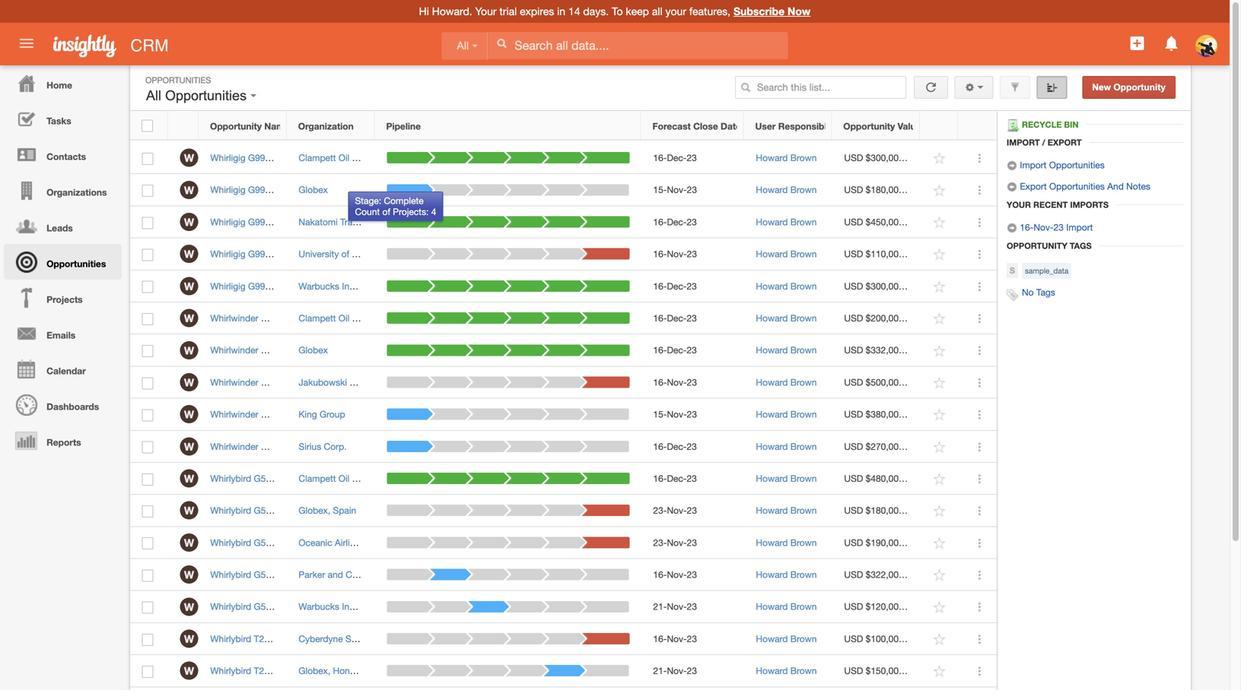 Task type: vqa. For each thing, say whether or not it's contained in the screenshot.


Task type: locate. For each thing, give the bounding box(es) containing it.
follow image for whirlybird g550 - warbucks industries - roger mills
[[933, 601, 947, 616]]

1 w row from the top
[[130, 142, 997, 174]]

0 vertical spatial katherine
[[406, 474, 445, 484]]

1 horizontal spatial all
[[457, 40, 469, 52]]

all link
[[442, 32, 488, 60]]

0 vertical spatial export
[[1048, 138, 1082, 148]]

column header
[[168, 112, 199, 140], [920, 112, 958, 140], [958, 112, 996, 140]]

usd left $‎190,000.00
[[844, 538, 863, 549]]

university up whirligig g990 - warbucks industries - roger mills link
[[299, 249, 339, 260]]

1 brown from the top
[[790, 153, 817, 163]]

16- for whirlwinder x520 - jakubowski llc - jason castillo
[[653, 377, 667, 388]]

your down circle arrow left icon
[[1007, 200, 1031, 210]]

hi howard. your trial expires in 14 days. to keep all your features, subscribe now
[[419, 5, 811, 18]]

all down crm
[[146, 88, 161, 103]]

w link for whirlybird t200 - globex, hong kong - terry thomas
[[180, 663, 198, 681]]

16-dec-23 cell for whirligig g990 - warbucks industries - roger mills
[[642, 271, 744, 303]]

2 16-nov-23 cell from the top
[[642, 367, 744, 399]]

w link for whirligig g990 - nakatomi trading corp. - samantha wright
[[180, 213, 198, 231]]

6 w link from the top
[[180, 309, 198, 328]]

opportunity left name
[[210, 121, 262, 132]]

globex link for g990
[[299, 185, 328, 195]]

2 15-nov-23 cell from the top
[[642, 399, 744, 431]]

usd $‎500,000.00 cell
[[833, 367, 921, 399]]

lee for whirligig g990 - globex - albert lee
[[343, 185, 358, 195]]

w for whirligig g990 - globex - albert lee
[[184, 184, 194, 197]]

globex, hong kong link
[[299, 666, 379, 677]]

usd down opportunity value
[[844, 153, 863, 163]]

0 vertical spatial mills
[[398, 281, 417, 292]]

cyberdyne down whirlybird g550 - warbucks industries - roger mills
[[283, 634, 327, 645]]

2 g990 from the top
[[248, 185, 270, 195]]

0 vertical spatial 15-
[[653, 185, 667, 195]]

usd for whirlwinder x520 - king group - chris chen
[[844, 409, 863, 420]]

1 column header from the left
[[168, 112, 199, 140]]

g550 for oceanic
[[254, 538, 276, 549]]

systems
[[330, 634, 365, 645], [345, 634, 381, 645]]

4 usd from the top
[[844, 249, 863, 260]]

0 vertical spatial usd $‎300,000.00 cell
[[833, 142, 921, 174]]

2 $‎180,000.00 from the top
[[866, 506, 917, 516]]

1 vertical spatial usd $‎300,000.00
[[844, 281, 917, 292]]

clampett oil and gas, singapore
[[299, 153, 433, 163]]

g990
[[248, 153, 270, 163], [248, 185, 270, 195], [248, 217, 270, 227], [248, 249, 270, 260], [248, 281, 270, 292]]

6 howard brown from the top
[[756, 313, 817, 324]]

roger for whirlybird g550 - warbucks industries - roger mills
[[376, 602, 401, 613]]

brown for whirlybird g550 - warbucks industries - roger mills
[[790, 602, 817, 613]]

clampett up "whirlybird g550 - globex, spain - katherine reyes" link
[[299, 474, 336, 484]]

brown
[[790, 153, 817, 163], [790, 185, 817, 195], [790, 217, 817, 227], [790, 249, 817, 260], [790, 281, 817, 292], [790, 313, 817, 324], [790, 345, 817, 356], [790, 377, 817, 388], [790, 409, 817, 420], [790, 442, 817, 452], [790, 474, 817, 484], [790, 506, 817, 516], [790, 538, 817, 549], [790, 570, 817, 581], [790, 602, 817, 613], [790, 634, 817, 645], [790, 666, 817, 677]]

parker down whirlybird g550 - oceanic airlines - mark sakda
[[285, 570, 311, 581]]

circle arrow right image
[[1007, 223, 1017, 234]]

0 vertical spatial usd $‎180,000.00 cell
[[833, 174, 921, 207]]

warbucks industries up whirlwinder x520 - clampett oil and gas, uk - nicholas flores
[[299, 281, 382, 292]]

1 whirlybird from the top
[[210, 474, 251, 484]]

0 horizontal spatial katherine
[[351, 506, 390, 516]]

16-dec-23 cell for whirlybird g550 - clampett oil and gas corp. - katherine warren
[[642, 463, 744, 496]]

2 warbucks industries link from the top
[[299, 602, 382, 613]]

1 21-nov-23 from the top
[[653, 602, 697, 613]]

king group link
[[299, 409, 345, 420]]

4 16-nov-23 cell from the top
[[642, 624, 744, 656]]

w for whirlybird t200 - globex, hong kong - terry thomas
[[184, 666, 194, 678]]

nakatomi up whirligig g990 - university of northumbria - paula oliver
[[299, 217, 338, 227]]

spain down whirlybird g550 - clampett oil and gas corp. - katherine warren
[[333, 506, 356, 516]]

search image
[[740, 82, 751, 93]]

opportunity down 16-nov-23 import link
[[1007, 241, 1068, 251]]

0 horizontal spatial all
[[146, 88, 161, 103]]

16-dec-23 for whirlwinder x520 - clampett oil and gas, uk - nicholas flores
[[653, 313, 697, 324]]

7 w from the top
[[184, 345, 194, 357]]

notifications image
[[1163, 34, 1181, 53]]

howard for whirligig g990 - university of northumbria - paula oliver
[[756, 249, 788, 260]]

whirlybird
[[210, 474, 251, 484], [210, 506, 251, 516], [210, 538, 251, 549], [210, 570, 251, 581], [210, 602, 251, 613], [210, 634, 251, 645], [210, 666, 251, 677]]

nov-
[[667, 185, 687, 195], [1034, 222, 1054, 233], [667, 249, 687, 260], [667, 377, 687, 388], [667, 409, 687, 420], [667, 506, 687, 516], [667, 538, 687, 549], [667, 570, 687, 581], [667, 602, 687, 613], [667, 634, 687, 645], [667, 666, 687, 677]]

x520 for clampett
[[261, 313, 282, 324]]

0 vertical spatial 21-
[[653, 602, 667, 613]]

7 follow image from the top
[[933, 537, 947, 551]]

t200
[[254, 634, 274, 645], [254, 666, 274, 677]]

usd for whirlybird g550 - oceanic airlines - mark sakda
[[844, 538, 863, 549]]

whirlwinder x520 - globex - albert lee link
[[210, 345, 377, 356]]

tags
[[1036, 287, 1055, 298]]

sirius corp.
[[299, 442, 347, 452]]

16- for whirlybird g550 - clampett oil and gas corp. - katherine warren
[[653, 474, 667, 484]]

13 w link from the top
[[180, 534, 198, 552]]

w for whirlwinder x520 - globex - albert lee
[[184, 345, 194, 357]]

15-nov-23 cell
[[642, 174, 744, 207], [642, 399, 744, 431]]

16-dec-23 cell for whirligig g990 - clampett oil and gas, singapore - aaron lang
[[642, 142, 744, 174]]

follow image right $‎332,000.00
[[933, 344, 947, 359]]

usd $‎180,000.00 cell
[[833, 174, 921, 207], [833, 496, 921, 528]]

king up whirlwinder x520 - sirius corp. - tina martin link
[[299, 409, 317, 420]]

follow image
[[933, 184, 947, 198], [933, 216, 947, 230], [933, 344, 947, 359], [933, 376, 947, 391], [933, 408, 947, 423], [933, 441, 947, 455]]

import
[[1007, 138, 1040, 148], [1020, 160, 1047, 170], [1066, 222, 1093, 233]]

g990 for nakatomi
[[248, 217, 270, 227]]

howard
[[756, 153, 788, 163], [756, 185, 788, 195], [756, 217, 788, 227], [756, 249, 788, 260], [756, 281, 788, 292], [756, 313, 788, 324], [756, 345, 788, 356], [756, 377, 788, 388], [756, 409, 788, 420], [756, 442, 788, 452], [756, 474, 788, 484], [756, 506, 788, 516], [756, 538, 788, 549], [756, 570, 788, 581], [756, 602, 788, 613], [756, 634, 788, 645], [756, 666, 788, 677]]

paula
[[392, 249, 415, 260]]

usd $‎380,000.00 cell
[[833, 399, 921, 431]]

w for whirlwinder x520 - clampett oil and gas, uk - nicholas flores
[[184, 312, 194, 325]]

follow image for whirlybird t200 - cyberdyne systems corp. - nicole gomez
[[933, 633, 947, 648]]

usd $‎500,000.00
[[844, 377, 917, 388]]

x520 down whirlwinder x520 - king group - chris chen
[[261, 442, 282, 452]]

whirligig g990 - clampett oil and gas, singapore - aaron lang link
[[210, 153, 476, 163]]

usd left $‎380,000.00
[[844, 409, 863, 420]]

usd $‎300,000.00 down usd $‎110,000.00 cell
[[844, 281, 917, 292]]

0 vertical spatial 23-
[[653, 506, 667, 516]]

23-nov-23 for usd $‎190,000.00
[[653, 538, 697, 549]]

15 brown from the top
[[790, 602, 817, 613]]

16-
[[653, 153, 667, 163], [653, 217, 667, 227], [1020, 222, 1034, 233], [653, 249, 667, 260], [653, 281, 667, 292], [653, 313, 667, 324], [653, 345, 667, 356], [653, 377, 667, 388], [653, 442, 667, 452], [653, 474, 667, 484], [653, 570, 667, 581], [653, 634, 667, 645]]

0 vertical spatial lee
[[343, 185, 358, 195]]

whirlybird for whirlybird t200 - cyberdyne systems corp. - nicole gomez
[[210, 634, 251, 645]]

2 nakatomi from the left
[[299, 217, 338, 227]]

14 w link from the top
[[180, 566, 198, 585]]

4 whirlybird from the top
[[210, 570, 251, 581]]

16 w from the top
[[184, 634, 194, 646]]

1 howard brown link from the top
[[756, 153, 817, 163]]

2 dec- from the top
[[667, 217, 687, 227]]

usd $‎180,000.00 for 23-nov-23
[[844, 506, 917, 516]]

follow image for whirligig g990 - university of northumbria - paula oliver
[[933, 248, 947, 262]]

opportunity
[[1114, 82, 1166, 92], [210, 121, 262, 132], [843, 121, 895, 132], [1007, 241, 1068, 251]]

0 vertical spatial warbucks industries link
[[299, 281, 382, 292]]

roger down lisa
[[376, 602, 401, 613]]

6 follow image from the top
[[933, 441, 947, 455]]

x520 up whirlwinder x520 - sirius corp. - tina martin at the left of the page
[[261, 409, 282, 420]]

row containing opportunity name
[[130, 112, 996, 140]]

1 vertical spatial roger
[[376, 602, 401, 613]]

1 horizontal spatial your
[[1007, 200, 1031, 210]]

chen
[[369, 409, 391, 420]]

1 vertical spatial 15-
[[653, 409, 667, 420]]

of down the 'nakatomi trading corp.'
[[341, 249, 349, 260]]

university of northumbria
[[299, 249, 403, 260]]

s
[[1010, 266, 1015, 276]]

w row
[[130, 142, 997, 174], [130, 174, 997, 207], [130, 207, 997, 239], [130, 239, 997, 271], [130, 271, 997, 303], [130, 303, 997, 335], [130, 335, 997, 367], [130, 367, 997, 399], [130, 399, 997, 431], [130, 431, 997, 463], [130, 463, 997, 496], [130, 496, 997, 528], [130, 528, 997, 560], [130, 560, 997, 592], [130, 592, 997, 624], [130, 624, 997, 656], [130, 656, 997, 688]]

1 15- from the top
[[653, 185, 667, 195]]

16-dec-23
[[653, 153, 697, 163], [653, 217, 697, 227], [653, 281, 697, 292], [653, 313, 697, 324], [653, 345, 697, 356], [653, 442, 697, 452], [653, 474, 697, 484]]

None checkbox
[[142, 120, 153, 132], [142, 153, 153, 165], [142, 185, 153, 197], [142, 249, 153, 261], [142, 281, 153, 294], [142, 313, 153, 326], [142, 378, 153, 390], [142, 474, 153, 486], [142, 506, 153, 518], [142, 538, 153, 550], [142, 635, 153, 647], [142, 667, 153, 679], [142, 120, 153, 132], [142, 153, 153, 165], [142, 185, 153, 197], [142, 249, 153, 261], [142, 281, 153, 294], [142, 313, 153, 326], [142, 378, 153, 390], [142, 474, 153, 486], [142, 506, 153, 518], [142, 538, 153, 550], [142, 635, 153, 647], [142, 667, 153, 679]]

16-dec-23 for whirligig g990 - nakatomi trading corp. - samantha wright
[[653, 217, 697, 227]]

follow image right $‎500,000.00 at the bottom right of page
[[933, 376, 947, 391]]

nicholas
[[405, 313, 440, 324]]

6 howard from the top
[[756, 313, 788, 324]]

whirlwinder
[[210, 313, 258, 324], [210, 345, 258, 356], [210, 377, 258, 388], [210, 409, 258, 420], [210, 442, 258, 452]]

usd $‎300,000.00 down opportunity value
[[844, 153, 917, 163]]

howard brown link for whirlwinder x520 - clampett oil and gas, uk - nicholas flores
[[756, 313, 817, 324]]

1 vertical spatial katherine
[[351, 506, 390, 516]]

8 howard from the top
[[756, 377, 788, 388]]

16-nov-23 import link
[[1007, 222, 1093, 234]]

row group
[[130, 142, 997, 691]]

whirlwinder x520 - clampett oil and gas, uk - nicholas flores
[[210, 313, 467, 324]]

parker right lisa
[[399, 570, 426, 581]]

follow image for usd $‎332,000.00
[[933, 344, 947, 359]]

import left /
[[1007, 138, 1040, 148]]

g550 down whirlybird g550 - oceanic airlines - mark sakda
[[254, 570, 276, 581]]

1 23- from the top
[[653, 506, 667, 516]]

w for whirlybird g550 - oceanic airlines - mark sakda
[[184, 537, 194, 550]]

all opportunities
[[146, 88, 250, 103]]

globex link up whirligig g990 - nakatomi trading corp. - samantha wright at the left
[[299, 185, 328, 195]]

$‎180,000.00
[[866, 185, 917, 195], [866, 506, 917, 516]]

responsible
[[778, 121, 832, 132]]

nakatomi down whirligig g990 - globex - albert lee 'link'
[[279, 217, 318, 227]]

follow image for whirlybird g550 - parker and company - lisa parker
[[933, 569, 947, 583]]

15 usd from the top
[[844, 602, 863, 613]]

3 16-nov-23 cell from the top
[[642, 560, 744, 592]]

howard brown link for whirligig g990 - nakatomi trading corp. - samantha wright
[[756, 217, 817, 227]]

15-nov-23 cell for usd $‎180,000.00
[[642, 174, 744, 207]]

howard for whirligig g990 - globex - albert lee
[[756, 185, 788, 195]]

5 whirlybird from the top
[[210, 602, 251, 613]]

dec-
[[667, 153, 687, 163], [667, 217, 687, 227], [667, 281, 687, 292], [667, 313, 687, 324], [667, 345, 687, 356], [667, 442, 687, 452], [667, 474, 687, 484]]

g550 down whirlwinder x520 - sirius corp. - tina martin at the left of the page
[[254, 474, 276, 484]]

opportunities up the opportunity name
[[165, 88, 247, 103]]

1 vertical spatial 21-nov-23
[[653, 666, 697, 677]]

usd $‎180,000.00 cell up usd $‎190,000.00
[[833, 496, 921, 528]]

nov- for whirligig g990 - globex - albert lee
[[667, 185, 687, 195]]

column header down refresh list image
[[920, 112, 958, 140]]

4 16-dec-23 cell from the top
[[642, 303, 744, 335]]

2 15- from the top
[[653, 409, 667, 420]]

howard for whirlwinder x520 - jakubowski llc - jason castillo
[[756, 377, 788, 388]]

mills down 'paula'
[[398, 281, 417, 292]]

1 23-nov-23 cell from the top
[[642, 496, 744, 528]]

whirlybird g550 - oceanic airlines - mark sakda link
[[210, 538, 416, 549]]

howard brown for whirlwinder x520 - sirius corp. - tina martin
[[756, 442, 817, 452]]

hong down whirlybird t200 - cyberdyne systems corp. - nicole gomez
[[317, 666, 339, 677]]

0 vertical spatial usd $‎180,000.00
[[844, 185, 917, 195]]

column header down "cog" icon
[[958, 112, 996, 140]]

howard brown for whirlwinder x520 - jakubowski llc - jason castillo
[[756, 377, 817, 388]]

6 16-dec-23 from the top
[[653, 442, 697, 452]]

13 howard brown link from the top
[[756, 538, 817, 549]]

row
[[130, 112, 996, 140], [130, 688, 997, 691]]

follow image left circle arrow left icon
[[933, 184, 947, 198]]

usd $‎380,000.00
[[844, 409, 917, 420]]

brown for whirlwinder x520 - jakubowski llc - jason castillo
[[790, 377, 817, 388]]

usd left $‎450,000.00
[[844, 217, 863, 227]]

brown for whirligig g990 - clampett oil and gas, singapore - aaron lang
[[790, 153, 817, 163]]

2 warbucks industries from the top
[[299, 602, 382, 613]]

navigation containing home
[[0, 65, 122, 459]]

2 northumbria from the left
[[352, 249, 403, 260]]

globex, spain
[[299, 506, 356, 516]]

1 llc from the left
[[341, 377, 358, 388]]

opportunity left "value"
[[843, 121, 895, 132]]

1 usd from the top
[[844, 153, 863, 163]]

of down whirligig g990 - nakatomi trading corp. - samantha wright at the left
[[322, 249, 330, 260]]

imports
[[1070, 200, 1109, 210]]

7 w row from the top
[[130, 335, 997, 367]]

usd for whirlwinder x520 - sirius corp. - tina martin
[[844, 442, 863, 452]]

9 howard from the top
[[756, 409, 788, 420]]

oceanic
[[285, 538, 318, 549], [299, 538, 332, 549]]

emails
[[46, 330, 76, 341]]

x520 up whirlwinder x520 - globex - albert lee
[[261, 313, 282, 324]]

23 for whirlybird t200 - cyberdyne systems corp. - nicole gomez
[[687, 634, 697, 645]]

projects
[[46, 295, 83, 305]]

5 howard brown link from the top
[[756, 281, 817, 292]]

3 howard brown from the top
[[756, 217, 817, 227]]

cell
[[130, 688, 168, 691], [168, 688, 199, 691], [199, 688, 287, 691], [287, 688, 375, 691], [375, 688, 642, 691], [642, 688, 744, 691], [744, 688, 833, 691], [833, 688, 921, 691], [921, 688, 959, 691], [959, 688, 997, 691]]

whirlwinder for whirlwinder x520 - jakubowski llc - jason castillo
[[210, 377, 258, 388]]

23 for whirlybird t200 - globex, hong kong - terry thomas
[[687, 666, 697, 677]]

usd $‎180,000.00 cell up "usd $‎450,000.00"
[[833, 174, 921, 207]]

mills for whirligig g990 - warbucks industries - roger mills
[[398, 281, 417, 292]]

whirlybird for whirlybird g550 - globex, spain - katherine reyes
[[210, 506, 251, 516]]

0 vertical spatial usd $‎300,000.00
[[844, 153, 917, 163]]

warbucks industries down parker and company
[[299, 602, 382, 613]]

5 w from the top
[[184, 280, 194, 293]]

northumbria down the 'nakatomi trading corp.'
[[332, 249, 383, 260]]

gas down tina
[[356, 474, 372, 484]]

opportunities inside button
[[165, 88, 247, 103]]

2 whirlwinder from the top
[[210, 345, 258, 356]]

usd
[[844, 153, 863, 163], [844, 185, 863, 195], [844, 217, 863, 227], [844, 249, 863, 260], [844, 281, 863, 292], [844, 313, 863, 324], [844, 345, 863, 356], [844, 377, 863, 388], [844, 409, 863, 420], [844, 442, 863, 452], [844, 474, 863, 484], [844, 506, 863, 516], [844, 538, 863, 549], [844, 570, 863, 581], [844, 602, 863, 613], [844, 634, 863, 645], [844, 666, 863, 677]]

new
[[1092, 82, 1111, 92]]

export down bin at top
[[1048, 138, 1082, 148]]

follow image for usd $‎500,000.00
[[933, 376, 947, 391]]

1 follow image from the top
[[933, 152, 947, 166]]

0 vertical spatial 21-nov-23
[[653, 602, 697, 613]]

company down mark
[[346, 570, 385, 581]]

your left trial
[[475, 5, 497, 18]]

$‎300,000.00 for whirligig g990 - warbucks industries - roger mills
[[866, 281, 917, 292]]

usd $‎180,000.00 down the usd $‎480,000.00 cell
[[844, 506, 917, 516]]

0 vertical spatial row
[[130, 112, 996, 140]]

1 vertical spatial mills
[[404, 602, 422, 613]]

usd $‎120,000.00 cell
[[833, 592, 921, 624]]

whirlwinder x520 - sirius corp. - tina martin
[[210, 442, 393, 452]]

1 16-dec-23 cell from the top
[[642, 142, 744, 174]]

0 vertical spatial import
[[1007, 138, 1040, 148]]

clampett down organization
[[299, 153, 336, 163]]

1 row from the top
[[130, 112, 996, 140]]

usd $‎450,000.00 cell
[[833, 207, 921, 239]]

clampett down whirligig g990 - warbucks industries - roger mills
[[290, 313, 328, 324]]

8 howard brown link from the top
[[756, 377, 817, 388]]

1 vertical spatial usd $‎180,000.00 cell
[[833, 496, 921, 528]]

all inside button
[[146, 88, 161, 103]]

howard for whirlybird g550 - oceanic airlines - mark sakda
[[756, 538, 788, 549]]

4 w from the top
[[184, 248, 194, 261]]

albert down whirlwinder x520 - clampett oil and gas, uk - nicholas flores
[[328, 345, 352, 356]]

1 vertical spatial 23-nov-23
[[653, 538, 697, 549]]

2 brown from the top
[[790, 185, 817, 195]]

usd $‎180,000.00 up "usd $‎450,000.00"
[[844, 185, 917, 195]]

usd left the $‎480,000.00 in the bottom right of the page
[[844, 474, 863, 484]]

16-nov-23 cell
[[642, 239, 744, 271], [642, 367, 744, 399], [642, 560, 744, 592], [642, 624, 744, 656]]

g550 up whirlybird g550 - oceanic airlines - mark sakda
[[254, 506, 276, 516]]

5 follow image from the top
[[933, 408, 947, 423]]

samantha
[[385, 217, 426, 227]]

company left lisa
[[332, 570, 371, 581]]

globex, spain link
[[299, 506, 356, 516]]

None checkbox
[[142, 217, 153, 229], [142, 346, 153, 358], [142, 410, 153, 422], [142, 442, 153, 454], [142, 570, 153, 583], [142, 602, 153, 615], [142, 217, 153, 229], [142, 346, 153, 358], [142, 410, 153, 422], [142, 442, 153, 454], [142, 570, 153, 583], [142, 602, 153, 615]]

g550 for parker
[[254, 570, 276, 581]]

navigation
[[0, 65, 122, 459]]

follow image for whirligig g990 - warbucks industries - roger mills
[[933, 280, 947, 294]]

1 horizontal spatial of
[[341, 249, 349, 260]]

sirius down whirlwinder x520 - king group - chris chen 'link'
[[299, 442, 321, 452]]

1 vertical spatial globex link
[[299, 345, 328, 356]]

0 vertical spatial $‎300,000.00
[[866, 153, 917, 163]]

1 horizontal spatial katherine
[[406, 474, 445, 484]]

usd $‎322,000.00 cell
[[833, 560, 921, 592]]

usd inside "cell"
[[844, 345, 863, 356]]

katherine left warren
[[406, 474, 445, 484]]

jakubowski llc link
[[299, 377, 366, 388]]

14 w row from the top
[[130, 560, 997, 592]]

1 vertical spatial all
[[146, 88, 161, 103]]

howard brown link for whirlybird g550 - oceanic airlines - mark sakda
[[756, 538, 817, 549]]

1 vertical spatial 21-nov-23 cell
[[642, 656, 744, 688]]

9 follow image from the top
[[933, 601, 947, 616]]

5 g550 from the top
[[254, 602, 276, 613]]

$‎300,000.00
[[866, 153, 917, 163], [866, 281, 917, 292]]

$‎120,000.00
[[866, 602, 917, 613]]

2 company from the left
[[346, 570, 385, 581]]

23 for whirlybird g550 - oceanic airlines - mark sakda
[[687, 538, 697, 549]]

systems up terry
[[345, 634, 381, 645]]

kong down cyberdyne systems corp. link
[[358, 666, 379, 677]]

2 usd $‎300,000.00 cell from the top
[[833, 271, 921, 303]]

g990 for warbucks
[[248, 281, 270, 292]]

usd left $‎120,000.00
[[844, 602, 863, 613]]

t200 left globex, hong kong link
[[254, 666, 274, 677]]

jakubowski
[[290, 377, 339, 388], [299, 377, 347, 388]]

$‎300,000.00 down "$‎110,000.00"
[[866, 281, 917, 292]]

whirligig for whirligig g990 - warbucks industries - roger mills
[[210, 281, 246, 292]]

whirligig for whirligig g990 - university of northumbria - paula oliver
[[210, 249, 246, 260]]

8 w from the top
[[184, 377, 194, 389]]

crm
[[130, 36, 169, 55]]

2 usd $‎180,000.00 from the top
[[844, 506, 917, 516]]

lisa
[[380, 570, 396, 581]]

w link
[[180, 149, 198, 167], [180, 181, 198, 199], [180, 213, 198, 231], [180, 245, 198, 263], [180, 277, 198, 296], [180, 309, 198, 328], [180, 342, 198, 360], [180, 374, 198, 392], [180, 406, 198, 424], [180, 438, 198, 456], [180, 470, 198, 488], [180, 502, 198, 520], [180, 534, 198, 552], [180, 566, 198, 585], [180, 598, 198, 617], [180, 631, 198, 649], [180, 663, 198, 681]]

globex link
[[299, 185, 328, 195], [299, 345, 328, 356]]

follow image
[[933, 152, 947, 166], [933, 248, 947, 262], [933, 280, 947, 294], [933, 312, 947, 327], [933, 473, 947, 487], [933, 505, 947, 519], [933, 537, 947, 551], [933, 569, 947, 583], [933, 601, 947, 616], [933, 633, 947, 648], [933, 665, 947, 680]]

6 whirlybird from the top
[[210, 634, 251, 645]]

value
[[898, 121, 921, 132]]

1 vertical spatial $‎180,000.00
[[866, 506, 917, 516]]

all down howard.
[[457, 40, 469, 52]]

globex link up the whirlwinder x520 - jakubowski llc - jason castillo
[[299, 345, 328, 356]]

usd for whirligig g990 - warbucks industries - roger mills
[[844, 281, 863, 292]]

1 vertical spatial $‎300,000.00
[[866, 281, 917, 292]]

1 vertical spatial usd $‎300,000.00 cell
[[833, 271, 921, 303]]

12 w link from the top
[[180, 502, 198, 520]]

northumbria down the samantha
[[352, 249, 403, 260]]

$‎180,000.00 up $‎450,000.00
[[866, 185, 917, 195]]

16-dec-23 cell
[[642, 142, 744, 174], [642, 207, 744, 239], [642, 271, 744, 303], [642, 303, 744, 335], [642, 335, 744, 367], [642, 431, 744, 463], [642, 463, 744, 496]]

opportunity right new
[[1114, 82, 1166, 92]]

0 vertical spatial all
[[457, 40, 469, 52]]

2 horizontal spatial of
[[382, 207, 390, 217]]

howard brown for whirlybird g550 - globex, spain - katherine reyes
[[756, 506, 817, 516]]

0 vertical spatial t200
[[254, 634, 274, 645]]

dec- for whirligig g990 - nakatomi trading corp. - samantha wright
[[667, 217, 687, 227]]

opportunities up imports
[[1049, 181, 1105, 192]]

usd $‎300,000.00 cell up "usd $‎200,000.00"
[[833, 271, 921, 303]]

warbucks industries link for g550
[[299, 602, 382, 613]]

3 follow image from the top
[[933, 344, 947, 359]]

of
[[382, 207, 390, 217], [322, 249, 330, 260], [341, 249, 349, 260]]

usd $‎332,000.00
[[844, 345, 917, 356]]

t200 down whirlybird g550 - warbucks industries - roger mills
[[254, 634, 274, 645]]

16- for whirligig g990 - warbucks industries - roger mills
[[653, 281, 667, 292]]

1 vertical spatial lee
[[355, 345, 370, 356]]

0 horizontal spatial your
[[475, 5, 497, 18]]

company
[[332, 570, 371, 581], [346, 570, 385, 581]]

follow image right $‎380,000.00
[[933, 408, 947, 423]]

0 vertical spatial globex link
[[299, 185, 328, 195]]

leads link
[[4, 209, 122, 244]]

lee
[[343, 185, 358, 195], [355, 345, 370, 356]]

1 vertical spatial import
[[1020, 160, 1047, 170]]

systems up globex, hong kong link
[[330, 634, 365, 645]]

export opportunities and notes
[[1017, 181, 1151, 192]]

usd down the usd $‎480,000.00 cell
[[844, 506, 863, 516]]

whirligig for whirligig g990 - globex - albert lee
[[210, 185, 246, 195]]

11 howard brown link from the top
[[756, 474, 817, 484]]

mills up nicole
[[404, 602, 422, 613]]

usd $‎300,000.00 cell
[[833, 142, 921, 174], [833, 271, 921, 303]]

5 howard brown from the top
[[756, 281, 817, 292]]

3 g550 from the top
[[254, 538, 276, 549]]

whirligig for whirligig g990 - clampett oil and gas, singapore - aaron lang
[[210, 153, 246, 163]]

23-nov-23 cell
[[642, 496, 744, 528], [642, 528, 744, 560]]

21-nov-23 for usd $‎150,000.00
[[653, 666, 697, 677]]

0 vertical spatial 15-nov-23 cell
[[642, 174, 744, 207]]

reyes
[[392, 506, 418, 516]]

lang
[[449, 153, 469, 163]]

brown for whirligig g990 - warbucks industries - roger mills
[[790, 281, 817, 292]]

16 howard brown link from the top
[[756, 634, 817, 645]]

0 vertical spatial warbucks industries
[[299, 281, 382, 292]]

whirligig
[[210, 153, 246, 163], [210, 185, 246, 195], [210, 217, 246, 227], [210, 249, 246, 260], [210, 281, 246, 292]]

1 vertical spatial warbucks industries
[[299, 602, 382, 613]]

whirlybird t200 - globex, hong kong - terry thomas link
[[210, 666, 435, 677]]

1 vertical spatial 15-nov-23
[[653, 409, 697, 420]]

6 brown from the top
[[790, 313, 817, 324]]

17 howard brown from the top
[[756, 666, 817, 677]]

23 for whirlwinder x520 - jakubowski llc - jason castillo
[[687, 377, 697, 388]]

hong down whirlybird t200 - cyberdyne systems corp. - nicole gomez link
[[333, 666, 355, 677]]

howard for whirlwinder x520 - king group - chris chen
[[756, 409, 788, 420]]

usd inside cell
[[844, 570, 863, 581]]

mills for whirlybird g550 - warbucks industries - roger mills
[[404, 602, 422, 613]]

oceanic airlines
[[299, 538, 364, 549]]

4 w link from the top
[[180, 245, 198, 263]]

4 follow image from the top
[[933, 376, 947, 391]]

follow image right $‎450,000.00
[[933, 216, 947, 230]]

23
[[687, 153, 697, 163], [687, 185, 697, 195], [687, 217, 697, 227], [1054, 222, 1064, 233], [687, 249, 697, 260], [687, 281, 697, 292], [687, 313, 697, 324], [687, 345, 697, 356], [687, 377, 697, 388], [687, 409, 697, 420], [687, 442, 697, 452], [687, 474, 697, 484], [687, 506, 697, 516], [687, 538, 697, 549], [687, 570, 697, 581], [687, 602, 697, 613], [687, 634, 697, 645], [687, 666, 697, 677]]

name
[[264, 121, 290, 132]]

parker down 'whirlybird g550 - oceanic airlines - mark sakda' link
[[299, 570, 325, 581]]

4 dec- from the top
[[667, 313, 687, 324]]

6 howard brown link from the top
[[756, 313, 817, 324]]

howard brown link for whirlwinder x520 - globex - albert lee
[[756, 345, 817, 356]]

airlines
[[321, 538, 350, 549], [335, 538, 364, 549]]

g550 down whirlybird g550 - globex, spain - katherine reyes at the left of the page
[[254, 538, 276, 549]]

1 vertical spatial export
[[1020, 181, 1047, 192]]

2 globex link from the top
[[299, 345, 328, 356]]

g550 down whirlybird g550 - parker and company - lisa parker
[[254, 602, 276, 613]]

0 vertical spatial 21-nov-23 cell
[[642, 592, 744, 624]]

albert up whirligig g990 - nakatomi trading corp. - samantha wright at the left
[[317, 185, 341, 195]]

11 w from the top
[[184, 473, 194, 486]]

0 vertical spatial 23-nov-23
[[653, 506, 697, 516]]

0 vertical spatial albert
[[317, 185, 341, 195]]

x520 down whirlwinder x520 - globex - albert lee
[[261, 377, 282, 388]]

1 usd $‎180,000.00 from the top
[[844, 185, 917, 195]]

8 usd from the top
[[844, 377, 863, 388]]

import right circle arrow right icon
[[1020, 160, 1047, 170]]

cog image
[[964, 82, 975, 93]]

23 for whirlybird g550 - clampett oil and gas corp. - katherine warren
[[687, 474, 697, 484]]

23 for whirlwinder x520 - sirius corp. - tina martin
[[687, 442, 697, 452]]

7 16-dec-23 cell from the top
[[642, 463, 744, 496]]

opportunities inside navigation
[[46, 259, 106, 269]]

1 vertical spatial t200
[[254, 666, 274, 677]]

1 vertical spatial 23-
[[653, 538, 667, 549]]

usd for whirligig g990 - globex - albert lee
[[844, 185, 863, 195]]

projects link
[[4, 280, 122, 316]]

$‎150,000.00
[[866, 666, 917, 677]]

howard brown link for whirligig g990 - warbucks industries - roger mills
[[756, 281, 817, 292]]

7 howard brown from the top
[[756, 345, 817, 356]]

7 whirlybird from the top
[[210, 666, 251, 677]]

gas down martin on the bottom left of the page
[[370, 474, 386, 484]]

circle arrow left image
[[1007, 182, 1017, 193]]

x520 for jakubowski
[[261, 377, 282, 388]]

katherine up mark
[[351, 506, 390, 516]]

whirligig g990 - university of northumbria - paula oliver link
[[210, 249, 448, 260]]

usd left $‎332,000.00
[[844, 345, 863, 356]]

1 vertical spatial row
[[130, 688, 997, 691]]

1 vertical spatial albert
[[328, 345, 352, 356]]

usd for whirlwinder x520 - clampett oil and gas, uk - nicholas flores
[[844, 313, 863, 324]]

llc
[[341, 377, 358, 388], [350, 377, 366, 388]]

0 vertical spatial $‎180,000.00
[[866, 185, 917, 195]]

14 howard from the top
[[756, 570, 788, 581]]

12 brown from the top
[[790, 506, 817, 516]]

1 singapore from the left
[[372, 153, 413, 163]]

cyberdyne down whirlybird g550 - warbucks industries - roger mills link
[[299, 634, 343, 645]]

23- for usd $‎190,000.00
[[653, 538, 667, 549]]

1 16-dec-23 from the top
[[653, 153, 697, 163]]

2 cell from the left
[[168, 688, 199, 691]]

hi
[[419, 5, 429, 18]]

warbucks industries link down parker and company
[[299, 602, 382, 613]]

opportunities up export opportunities and notes link
[[1049, 160, 1105, 170]]

w link for whirlwinder x520 - jakubowski llc - jason castillo
[[180, 374, 198, 392]]

wright
[[429, 217, 455, 227]]

1 vertical spatial 21-
[[653, 666, 667, 677]]

count
[[355, 207, 380, 217]]

0 horizontal spatial export
[[1020, 181, 1047, 192]]

cyberdyne systems corp. link
[[299, 634, 406, 645]]

1 vertical spatial warbucks industries link
[[299, 602, 382, 613]]

export right circle arrow left icon
[[1020, 181, 1047, 192]]

1 usd $‎300,000.00 cell from the top
[[833, 142, 921, 174]]

Search this list... text field
[[735, 76, 906, 99]]

1 trading from the left
[[320, 217, 351, 227]]

lee up stage:
[[343, 185, 358, 195]]

usd down usd $‎110,000.00 cell
[[844, 281, 863, 292]]

1 vertical spatial usd $‎180,000.00
[[844, 506, 917, 516]]

16 w link from the top
[[180, 631, 198, 649]]

3 w row from the top
[[130, 207, 997, 239]]

1 vertical spatial 15-nov-23 cell
[[642, 399, 744, 431]]

date
[[721, 121, 741, 132]]

23 for whirligig g990 - university of northumbria - paula oliver
[[687, 249, 697, 260]]

w link for whirlybird g550 - oceanic airlines - mark sakda
[[180, 534, 198, 552]]

15-nov-23 for usd $‎180,000.00
[[653, 185, 697, 195]]

mills
[[398, 281, 417, 292], [404, 602, 422, 613]]

spain up "oceanic airlines" link
[[319, 506, 342, 516]]

whirligig g990 - nakatomi trading corp. - samantha wright link
[[210, 217, 463, 227]]

21-nov-23 cell
[[642, 592, 744, 624], [642, 656, 744, 688]]

0 vertical spatial 15-nov-23
[[653, 185, 697, 195]]

warbucks industries link
[[299, 281, 382, 292], [299, 602, 382, 613]]

1 warbucks industries link from the top
[[299, 281, 382, 292]]

0 vertical spatial roger
[[371, 281, 395, 292]]

$‎180,000.00 down the $‎480,000.00 in the bottom right of the page
[[866, 506, 917, 516]]

21-nov-23 cell for usd $‎120,000.00
[[642, 592, 744, 624]]

1 cell from the left
[[130, 688, 168, 691]]

Search all data.... text field
[[488, 32, 788, 59]]

14 brown from the top
[[790, 570, 817, 581]]



Task type: describe. For each thing, give the bounding box(es) containing it.
circle arrow right image
[[1007, 161, 1017, 171]]

x520 for sirius
[[261, 442, 282, 452]]

w link for whirlwinder x520 - sirius corp. - tina martin
[[180, 438, 198, 456]]

opportunity tags
[[1007, 241, 1092, 251]]

no tags link
[[1022, 287, 1055, 298]]

16-dec-23 for whirlwinder x520 - sirius corp. - tina martin
[[653, 442, 697, 452]]

import / export
[[1007, 138, 1082, 148]]

whirlwinder for whirlwinder x520 - globex - albert lee
[[210, 345, 258, 356]]

w link for whirlybird g550 - warbucks industries - roger mills
[[180, 598, 198, 617]]

row group containing w
[[130, 142, 997, 691]]

16-dec-23 cell for whirligig g990 - nakatomi trading corp. - samantha wright
[[642, 207, 744, 239]]

$‎480,000.00
[[866, 474, 917, 484]]

leads
[[46, 223, 73, 234]]

2 group from the left
[[320, 409, 345, 420]]

follow image for usd $‎380,000.00
[[933, 408, 947, 423]]

chris
[[346, 409, 367, 420]]

usd $‎110,000.00 cell
[[833, 239, 921, 271]]

nicole
[[399, 634, 425, 645]]

5 w row from the top
[[130, 271, 997, 303]]

9 cell from the left
[[921, 688, 959, 691]]

howard for whirlybird g550 - clampett oil and gas corp. - katherine warren
[[756, 474, 788, 484]]

1 gas from the left
[[356, 474, 372, 484]]

0 vertical spatial your
[[475, 5, 497, 18]]

tasks link
[[4, 101, 122, 137]]

complete
[[384, 196, 424, 206]]

16-dec-23 cell for whirlwinder x520 - sirius corp. - tina martin
[[642, 431, 744, 463]]

1 jakubowski from the left
[[290, 377, 339, 388]]

opportunities for all opportunities
[[165, 88, 247, 103]]

3 parker from the left
[[399, 570, 426, 581]]

whirlybird g550 - parker and company - lisa parker
[[210, 570, 426, 581]]

23 for whirligig g990 - nakatomi trading corp. - samantha wright
[[687, 217, 697, 227]]

14
[[568, 5, 580, 18]]

export opportunities and notes link
[[1007, 181, 1151, 193]]

1 oceanic from the left
[[285, 538, 318, 549]]

sirius corp. link
[[299, 442, 347, 452]]

show list view filters image
[[1010, 82, 1021, 93]]

nov- for whirlybird g550 - warbucks industries - roger mills
[[667, 602, 687, 613]]

x520 for globex
[[261, 345, 282, 356]]

whirligig g990 - university of northumbria - paula oliver
[[210, 249, 441, 260]]

usd for whirligig g990 - clampett oil and gas, singapore - aaron lang
[[844, 153, 863, 163]]

23-nov-23 cell for usd $‎190,000.00
[[642, 528, 744, 560]]

2 hong from the left
[[333, 666, 355, 677]]

8 cell from the left
[[833, 688, 921, 691]]

martin
[[367, 442, 393, 452]]

follow image for whirlybird g550 - oceanic airlines - mark sakda
[[933, 537, 947, 551]]

g990 for university
[[248, 249, 270, 260]]

2 jakubowski from the left
[[299, 377, 347, 388]]

16 w row from the top
[[130, 624, 997, 656]]

usd $‎332,000.00 cell
[[833, 335, 921, 367]]

expires
[[520, 5, 554, 18]]

mark
[[359, 538, 380, 549]]

1 airlines from the left
[[321, 538, 350, 549]]

16-dec-23 for whirligig g990 - warbucks industries - roger mills
[[653, 281, 697, 292]]

usd for whirligig g990 - university of northumbria - paula oliver
[[844, 249, 863, 260]]

contacts link
[[4, 137, 122, 173]]

usd $‎322,000.00
[[844, 570, 917, 581]]

jakubowski llc
[[299, 377, 366, 388]]

dashboards link
[[4, 387, 122, 423]]

usd for whirlybird g550 - warbucks industries - roger mills
[[844, 602, 863, 613]]

whirligig g990 - globex - albert lee link
[[210, 185, 366, 195]]

whirlwinder for whirlwinder x520 - king group - chris chen
[[210, 409, 258, 420]]

howard brown for whirligig g990 - nakatomi trading corp. - samantha wright
[[756, 217, 817, 227]]

user
[[755, 121, 776, 132]]

opportunity for opportunity value
[[843, 121, 895, 132]]

whirlwinder x520 - king group - chris chen link
[[210, 409, 399, 420]]

opportunities for export opportunities and notes
[[1049, 181, 1105, 192]]

13 w row from the top
[[130, 528, 997, 560]]

whirlybird g550 - globex, spain - katherine reyes link
[[210, 506, 425, 516]]

whirlybird t200 - cyberdyne systems corp. - nicole gomez link
[[210, 634, 464, 645]]

4 cell from the left
[[287, 688, 375, 691]]

oceanic airlines link
[[299, 538, 364, 549]]

nakatomi trading corp. link
[[299, 217, 396, 227]]

usd $‎120,000.00
[[844, 602, 917, 613]]

2 cyberdyne from the left
[[299, 634, 343, 645]]

1 group from the left
[[311, 409, 337, 420]]

whirlybird g550 - oceanic airlines - mark sakda
[[210, 538, 408, 549]]

opportunities up all opportunities
[[145, 75, 211, 85]]

usd $‎450,000.00
[[844, 217, 917, 227]]

recycle bin link
[[1007, 119, 1086, 132]]

w for whirligig g990 - warbucks industries - roger mills
[[184, 280, 194, 293]]

nov- for whirlybird g550 - parker and company - lisa parker
[[667, 570, 687, 581]]

dec- for whirlwinder x520 - sirius corp. - tina martin
[[667, 442, 687, 452]]

howard brown link for whirlwinder x520 - sirius corp. - tina martin
[[756, 442, 817, 452]]

1 spain from the left
[[319, 506, 342, 516]]

albert for whirligig g990 - globex - albert lee
[[317, 185, 341, 195]]

8 w row from the top
[[130, 367, 997, 399]]

globex, hong kong
[[299, 666, 379, 677]]

10 cell from the left
[[959, 688, 997, 691]]

2 parker from the left
[[299, 570, 325, 581]]

whirlybird for whirlybird g550 - parker and company - lisa parker
[[210, 570, 251, 581]]

23 for whirligig g990 - warbucks industries - roger mills
[[687, 281, 697, 292]]

17 w row from the top
[[130, 656, 997, 688]]

w for whirligig g990 - clampett oil and gas, singapore - aaron lang
[[184, 152, 194, 164]]

no tags
[[1022, 287, 1055, 298]]

opportunities link
[[4, 244, 122, 280]]

of inside stage: complete count of projects: 4
[[382, 207, 390, 217]]

whirlwinder x520 - jakubowski llc - jason castillo link
[[210, 377, 432, 388]]

16- for whirlwinder x520 - clampett oil and gas, uk - nicholas flores
[[653, 313, 667, 324]]

usd $‎100,000.00
[[844, 634, 917, 645]]

sample_data link
[[1022, 263, 1072, 279]]

1 parker from the left
[[285, 570, 311, 581]]

23-nov-23 cell for usd $‎180,000.00
[[642, 496, 744, 528]]

w for whirlybird g550 - parker and company - lisa parker
[[184, 569, 194, 582]]

10 w row from the top
[[130, 431, 997, 463]]

6 cell from the left
[[642, 688, 744, 691]]

brown for whirlybird g550 - oceanic airlines - mark sakda
[[790, 538, 817, 549]]

howard for whirligig g990 - nakatomi trading corp. - samantha wright
[[756, 217, 788, 227]]

23 for whirligig g990 - globex - albert lee
[[687, 185, 697, 195]]

usd for whirlybird g550 - parker and company - lisa parker
[[844, 570, 863, 581]]

2 systems from the left
[[345, 634, 381, 645]]

1 hong from the left
[[317, 666, 339, 677]]

15 w row from the top
[[130, 592, 997, 624]]

2 uk from the left
[[392, 313, 404, 324]]

$‎110,000.00
[[866, 249, 917, 260]]

15-nov-23 for usd $‎380,000.00
[[653, 409, 697, 420]]

brown for whirligig g990 - globex - albert lee
[[790, 185, 817, 195]]

and
[[1107, 181, 1124, 192]]

usd for whirlybird t200 - cyberdyne systems corp. - nicole gomez
[[844, 634, 863, 645]]

whirlybird g550 - parker and company - lisa parker link
[[210, 570, 433, 581]]

clampett up whirligig g990 - globex - albert lee 'link'
[[279, 153, 316, 163]]

nov- for whirlybird g550 - globex, spain - katherine reyes
[[667, 506, 687, 516]]

show sidebar image
[[1047, 82, 1057, 93]]

usd $‎100,000.00 cell
[[833, 624, 921, 656]]

2 trading from the left
[[340, 217, 370, 227]]

2 university from the left
[[299, 249, 339, 260]]

brown for whirlybird t200 - globex, hong kong - terry thomas
[[790, 666, 817, 677]]

3 cell from the left
[[199, 688, 287, 691]]

2 gas from the left
[[370, 474, 386, 484]]

16-dec-23 for whirlwinder x520 - globex - albert lee
[[653, 345, 697, 356]]

16-nov-23 for usd $‎500,000.00
[[653, 377, 697, 388]]

organizations
[[46, 187, 107, 198]]

g550 for warbucks
[[254, 602, 276, 613]]

howard brown link for whirlwinder x520 - king group - chris chen
[[756, 409, 817, 420]]

follow image for usd $‎270,000.00
[[933, 441, 947, 455]]

close
[[693, 121, 718, 132]]

import opportunities link
[[1007, 160, 1105, 171]]

2 king from the left
[[299, 409, 317, 420]]

opportunity for opportunity tags
[[1007, 241, 1068, 251]]

whirligig for whirligig g990 - nakatomi trading corp. - samantha wright
[[210, 217, 246, 227]]

whirlybird t200 - globex, hong kong - terry thomas
[[210, 666, 427, 677]]

1 vertical spatial your
[[1007, 200, 1031, 210]]

2 kong from the left
[[358, 666, 379, 677]]

2 spain from the left
[[333, 506, 356, 516]]

clampett oil and gas corp.
[[299, 474, 412, 484]]

trial
[[500, 5, 517, 18]]

w for whirlybird g550 - globex, spain - katherine reyes
[[184, 505, 194, 518]]

clampett down whirligig g990 - warbucks industries - roger mills link
[[299, 313, 336, 324]]

usd $‎480,000.00 cell
[[833, 463, 921, 496]]

sample_data
[[1025, 267, 1069, 275]]

follow image for usd $‎450,000.00
[[933, 216, 947, 230]]

nov- for whirlybird t200 - cyberdyne systems corp. - nicole gomez
[[667, 634, 687, 645]]

2 sirius from the left
[[299, 442, 321, 452]]

reports
[[46, 438, 81, 448]]

11 w row from the top
[[130, 463, 997, 496]]

0 horizontal spatial of
[[322, 249, 330, 260]]

7 cell from the left
[[744, 688, 833, 691]]

industries up clampett oil and gas, uk link
[[342, 281, 382, 292]]

1 systems from the left
[[330, 634, 365, 645]]

1 nakatomi from the left
[[279, 217, 318, 227]]

1 horizontal spatial export
[[1048, 138, 1082, 148]]

brown for whirlwinder x520 - king group - chris chen
[[790, 409, 817, 420]]

parker and company
[[299, 570, 385, 581]]

9 w row from the top
[[130, 399, 997, 431]]

whirlwinder for whirlwinder x520 - clampett oil and gas, uk - nicholas flores
[[210, 313, 258, 324]]

2 column header from the left
[[920, 112, 958, 140]]

16- for whirlybird t200 - cyberdyne systems corp. - nicole gomez
[[653, 634, 667, 645]]

warbucks industries for g990
[[299, 281, 382, 292]]

2 row from the top
[[130, 688, 997, 691]]

1 uk from the left
[[383, 313, 396, 324]]

16-nov-23 import
[[1017, 222, 1093, 233]]

whirlybird g550 - globex, spain - katherine reyes
[[210, 506, 418, 516]]

4
[[431, 207, 436, 217]]

forecast close date
[[653, 121, 741, 132]]

industries up cyberdyne systems corp. link
[[342, 602, 382, 613]]

1 cyberdyne from the left
[[283, 634, 327, 645]]

whirlybird for whirlybird g550 - warbucks industries - roger mills
[[210, 602, 251, 613]]

1 kong from the left
[[342, 666, 364, 677]]

tags
[[1070, 241, 1092, 251]]

usd $‎150,000.00 cell
[[833, 656, 921, 688]]

follow image for whirlybird t200 - globex, hong kong - terry thomas
[[933, 665, 947, 680]]

whirlybird g550 - warbucks industries - roger mills link
[[210, 602, 430, 613]]

16-nov-23 for usd $‎100,000.00
[[653, 634, 697, 645]]

howard brown link for whirlwinder x520 - jakubowski llc - jason castillo
[[756, 377, 817, 388]]

1 company from the left
[[332, 570, 371, 581]]

3 column header from the left
[[958, 112, 996, 140]]

w link for whirlwinder x520 - king group - chris chen
[[180, 406, 198, 424]]

warbucks industries for g550
[[299, 602, 382, 613]]

new opportunity
[[1092, 82, 1166, 92]]

2 llc from the left
[[350, 377, 366, 388]]

organizations link
[[4, 173, 122, 209]]

industries up cyberdyne systems corp.
[[328, 602, 368, 613]]

whirlwinder x520 - king group - chris chen
[[210, 409, 391, 420]]

import for import opportunities
[[1020, 160, 1047, 170]]

notes
[[1126, 181, 1151, 192]]

in
[[557, 5, 565, 18]]

usd $‎270,000.00 cell
[[833, 431, 921, 463]]

refresh list image
[[924, 82, 938, 92]]

whirligig g990 - warbucks industries - roger mills
[[210, 281, 417, 292]]

w link for whirlybird g550 - globex, spain - katherine reyes
[[180, 502, 198, 520]]

howard brown link for whirlybird g550 - globex, spain - katherine reyes
[[756, 506, 817, 516]]

all
[[652, 5, 663, 18]]

howard brown link for whirlybird g550 - warbucks industries - roger mills
[[756, 602, 817, 613]]

usd $‎190,000.00 cell
[[833, 528, 921, 560]]

1 northumbria from the left
[[332, 249, 383, 260]]

nov- for whirligig g990 - university of northumbria - paula oliver
[[667, 249, 687, 260]]

nakatomi trading corp.
[[299, 217, 396, 227]]

whirlybird for whirlybird t200 - globex, hong kong - terry thomas
[[210, 666, 251, 677]]

2 singapore from the left
[[392, 153, 433, 163]]

roger for whirligig g990 - warbucks industries - roger mills
[[371, 281, 395, 292]]

castillo
[[394, 377, 424, 388]]

tasks
[[46, 116, 71, 126]]

clampett oil and gas corp. link
[[299, 474, 412, 484]]

usd for whirlybird g550 - globex, spain - katherine reyes
[[844, 506, 863, 516]]

white image
[[496, 38, 507, 49]]

whirlwinder x520 - globex - albert lee
[[210, 345, 370, 356]]

keep
[[626, 5, 649, 18]]

23 for whirlwinder x520 - globex - albert lee
[[687, 345, 697, 356]]

industries up whirlwinder x520 - clampett oil and gas, uk - nicholas flores link
[[322, 281, 362, 292]]

6 w row from the top
[[130, 303, 997, 335]]

2 vertical spatial import
[[1066, 222, 1093, 233]]

usd $‎180,000.00 cell for 23-nov-23
[[833, 496, 921, 528]]

2 w row from the top
[[130, 174, 997, 207]]

clampett down whirlwinder x520 - sirius corp. - tina martin at the left of the page
[[285, 474, 322, 484]]

2 oceanic from the left
[[299, 538, 332, 549]]

1 king from the left
[[290, 409, 309, 420]]

1 sirius from the left
[[290, 442, 313, 452]]

16-nov-23 for usd $‎322,000.00
[[653, 570, 697, 581]]

howard brown for whirligig g990 - warbucks industries - roger mills
[[756, 281, 817, 292]]

5 cell from the left
[[375, 688, 642, 691]]

w link for whirligig g990 - warbucks industries - roger mills
[[180, 277, 198, 296]]

recent
[[1033, 200, 1068, 210]]

$‎380,000.00
[[866, 409, 917, 420]]

whirlybird t200 - cyberdyne systems corp. - nicole gomez
[[210, 634, 456, 645]]

12 w row from the top
[[130, 496, 997, 528]]

jason
[[367, 377, 391, 388]]

2 airlines from the left
[[335, 538, 364, 549]]

whirlybird g550 - clampett oil and gas corp. - katherine warren link
[[210, 474, 484, 484]]

nov- for whirlybird g550 - oceanic airlines - mark sakda
[[667, 538, 687, 549]]

oliver
[[417, 249, 441, 260]]

usd $‎200,000.00 cell
[[833, 303, 921, 335]]

1 university from the left
[[279, 249, 319, 260]]

howard brown for whirlybird t200 - globex, hong kong - terry thomas
[[756, 666, 817, 677]]

export inside export opportunities and notes link
[[1020, 181, 1047, 192]]

howard brown link for whirlybird t200 - globex, hong kong - terry thomas
[[756, 666, 817, 677]]

your
[[665, 5, 686, 18]]

stage: complete count of projects: 4
[[355, 196, 436, 217]]

howard for whirlybird g550 - parker and company - lisa parker
[[756, 570, 788, 581]]

4 w row from the top
[[130, 239, 997, 271]]

whirlwinder for whirlwinder x520 - sirius corp. - tina martin
[[210, 442, 258, 452]]

w for whirlwinder x520 - sirius corp. - tina martin
[[184, 441, 194, 453]]



